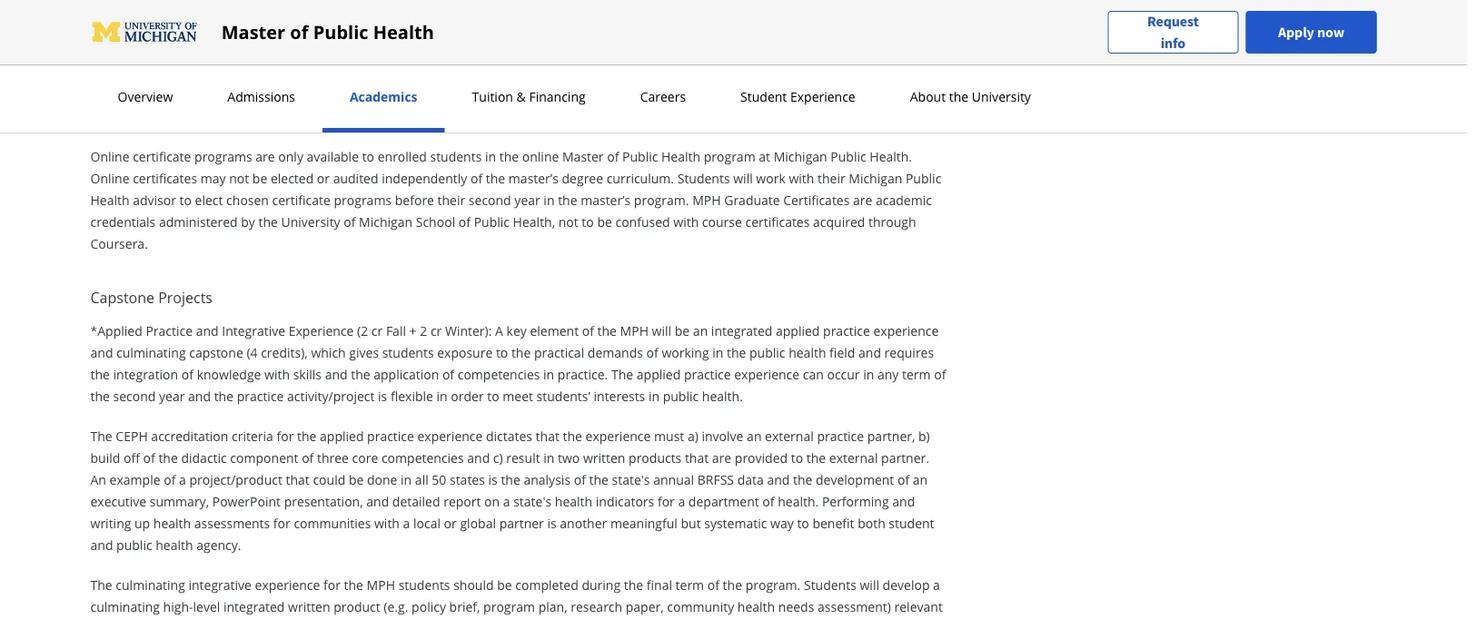 Task type: locate. For each thing, give the bounding box(es) containing it.
credentials up 'coursera.'
[[90, 213, 156, 230]]

health down via
[[145, 42, 184, 60]]

and up accreditation
[[188, 387, 211, 405]]

health inside *applied practice and integrative experience (2 cr fall + 2 cr winter):  a key element of the mph will be an integrated applied practice experience and culminating capstone (4 credits), which gives students exposure to the practical demands of working in the public health field and requires the integration of knowledge with skills and the application of competencies in practice. the applied practice experience can occur in any term of the second year and the practice activity/project is flexible in order to meet students' interests in public health.
[[789, 344, 826, 361]]

as
[[337, 64, 350, 81]]

will up working on the bottom of page
[[652, 322, 671, 339]]

brief,
[[449, 598, 480, 615]]

online certificate programs are only available to enrolled students in the online master of public health program at michigan public health. online certificates may not be elected or audited independently of the master's degree curriculum. students will work with their michigan public health advisor to elect chosen certificate programs before their second year in the master's program. mph graduate certificates are academic credentials administered by the university of michigan school of public health, not to be confused with course certificates acquired through coursera.
[[90, 148, 941, 252]]

second down integration
[[113, 387, 156, 405]]

0 vertical spatial online
[[391, 20, 428, 38]]

and
[[588, 64, 611, 81], [837, 64, 859, 81], [915, 64, 937, 81], [196, 322, 219, 339], [90, 344, 113, 361], [859, 344, 881, 361], [325, 366, 348, 383], [188, 387, 211, 405], [467, 449, 490, 467], [767, 471, 790, 488], [366, 493, 389, 510], [892, 493, 915, 510], [90, 536, 113, 554]]

0 vertical spatial area
[[378, 42, 404, 60]]

1 vertical spatial online
[[90, 169, 129, 187]]

1 horizontal spatial external
[[829, 449, 878, 467]]

0 vertical spatial will
[[733, 169, 753, 187]]

but
[[681, 515, 701, 532]]

0 horizontal spatial applied
[[320, 427, 364, 445]]

core
[[457, 42, 483, 60], [352, 449, 378, 467]]

1 horizontal spatial written
[[583, 449, 625, 467]]

0 vertical spatial enrolled
[[444, 0, 493, 16]]

or inside the ceph accreditation criteria for the applied practice experience dictates that the experience must a) involve an external practice partner, b) build off of the didactic component of three core competencies and c) result in two written products that are provided to the external partner. an example of a project/product that could be done in all 50 states is the analysis of the state's annual brfss data and the development of an executive summary, powerpoint presentation, and detailed report on a state's health indicators for a department of health. performing and writing up health assessments for communities with a local or global partner is another meaningful but systematic way to benefit both student and public health agency.
[[444, 515, 457, 532]]

earn up university of michigan image
[[133, 0, 160, 16]]

be inside the culminating integrative experience for the mph students should be completed during the final term of the program. students will develop a culminating high-level integrated written product (e.g. policy brief, program plan, research paper, community health needs assessment) relevan
[[497, 576, 512, 594]]

0 horizontal spatial second
[[113, 387, 156, 405]]

available inside online certificate programs are only available to enrolled students in the online master of public health program at michigan public health. online certificates may not be elected or audited independently of the master's degree curriculum. students will work with their michigan public health advisor to elect chosen certificate programs before their second year in the master's program. mph graduate certificates are academic credentials administered by the university of michigan school of public health, not to be confused with course certificates acquired through coursera.
[[307, 148, 359, 165]]

1 vertical spatial program.
[[746, 576, 801, 594]]

two
[[558, 449, 580, 467]]

and up the student
[[892, 493, 915, 510]]

at
[[759, 148, 770, 165]]

0 horizontal spatial state's
[[513, 493, 552, 510]]

course inside as you earn your mph degree from michigan public health, enrolled students also have the opportunity to pursue additional educational credentials via graduate certificate programs. the online mph offers a variety of elective series designed to earn a university of michigan school of public health graduate certificate in a specific area within a core public health discipline. the graduate certificate denotes a student's depth of knowledge in the given subject area such as analyzing health data, health behavior and health equity, healthcare accounting and finance, and more. certificates are earned through the completion of pre-built elective course series.
[[528, 86, 568, 103]]

series.
[[571, 86, 610, 103]]

careers link
[[635, 88, 691, 105]]

second right before
[[469, 191, 511, 208]]

1 vertical spatial or
[[444, 515, 457, 532]]

second inside online certificate programs are only available to enrolled students in the online master of public health program at michigan public health. online certificates may not be elected or audited independently of the master's degree curriculum. students will work with their michigan public health advisor to elect chosen certificate programs before their second year in the master's program. mph graduate certificates are academic credentials administered by the university of michigan school of public health, not to be confused with course certificates acquired through coursera.
[[469, 191, 511, 208]]

confused
[[615, 213, 670, 230]]

of up community
[[708, 576, 720, 594]]

course right confused
[[702, 213, 742, 230]]

1 horizontal spatial cr
[[431, 322, 442, 339]]

year
[[514, 191, 540, 208], [159, 387, 185, 405]]

not
[[229, 169, 249, 187], [558, 213, 578, 230]]

exposure
[[437, 344, 493, 361]]

0 vertical spatial online
[[90, 148, 129, 165]]

0 horizontal spatial available
[[307, 148, 359, 165]]

1 horizontal spatial elective
[[570, 20, 615, 38]]

about
[[685, 86, 720, 103]]

denotes
[[773, 42, 821, 60]]

1 vertical spatial external
[[829, 449, 878, 467]]

competencies up meet
[[458, 366, 540, 383]]

mph
[[194, 0, 222, 16], [432, 20, 460, 38], [917, 86, 946, 103], [692, 191, 721, 208], [620, 322, 649, 339], [367, 576, 395, 594]]

0 horizontal spatial written
[[288, 598, 330, 615]]

1 vertical spatial will
[[652, 322, 671, 339]]

program. inside online certificate programs are only available to enrolled students in the online master of public health program at michigan public health. online certificates may not be elected or audited independently of the master's degree curriculum. students will work with their michigan public health advisor to elect chosen certificate programs before their second year in the master's program. mph graduate certificates are academic credentials administered by the university of michigan school of public health, not to be confused with course certificates acquired through coursera.
[[634, 191, 689, 208]]

2 vertical spatial is
[[547, 515, 557, 532]]

students up the "policy"
[[398, 576, 450, 594]]

1 horizontal spatial graduate
[[654, 42, 708, 60]]

2 horizontal spatial that
[[685, 449, 709, 467]]

credits),
[[261, 344, 308, 361]]

will left work
[[733, 169, 753, 187]]

0 vertical spatial programs
[[785, 86, 843, 103]]

0 horizontal spatial year
[[159, 387, 185, 405]]

student's
[[835, 42, 888, 60]]

0 horizontal spatial earn
[[133, 0, 160, 16]]

program. up needs
[[746, 576, 801, 594]]

university down additional
[[770, 20, 829, 38]]

0 horizontal spatial programs
[[194, 148, 252, 165]]

2 vertical spatial that
[[286, 471, 310, 488]]

programs down audited
[[334, 191, 392, 208]]

a
[[495, 322, 503, 339]]

health
[[373, 20, 434, 45], [145, 42, 184, 60], [413, 64, 452, 81], [490, 64, 529, 81], [614, 64, 653, 81], [661, 148, 701, 165], [90, 191, 130, 208]]

students
[[677, 169, 730, 187], [804, 576, 857, 594]]

1 vertical spatial area
[[276, 64, 302, 81]]

(2
[[357, 322, 368, 339]]

0 horizontal spatial or
[[317, 169, 330, 187]]

0 vertical spatial written
[[583, 449, 625, 467]]

0 vertical spatial or
[[317, 169, 330, 187]]

an down partner.
[[913, 471, 928, 488]]

enrolled inside online certificate programs are only available to enrolled students in the online master of public health program at michigan public health. online certificates may not be elected or audited independently of the master's degree curriculum. students will work with their michigan public health advisor to elect chosen certificate programs before their second year in the master's program. mph graduate certificates are academic credentials administered by the university of michigan school of public health, not to be confused with course certificates acquired through coursera.
[[378, 148, 427, 165]]

certificate up healthcare
[[711, 42, 770, 60]]

ceph
[[116, 427, 148, 445]]

course down behavior
[[528, 86, 568, 103]]

0 horizontal spatial cr
[[371, 322, 383, 339]]

external
[[765, 427, 814, 445], [829, 449, 878, 467]]

credentials inside as you earn your mph degree from michigan public health, enrolled students also have the opportunity to pursue additional educational credentials via graduate certificate programs. the online mph offers a variety of elective series designed to earn a university of michigan school of public health graduate certificate in a specific area within a core public health discipline. the graduate certificate denotes a student's depth of knowledge in the given subject area such as analyzing health data, health behavior and health equity, healthcare accounting and finance, and more. certificates are earned through the completion of pre-built elective course series.
[[90, 20, 156, 38]]

systematic
[[704, 515, 767, 532]]

of up the curriculum.
[[607, 148, 619, 165]]

health, inside online certificate programs are only available to enrolled students in the online master of public health program at michigan public health. online certificates may not be elected or audited independently of the master's degree curriculum. students will work with their michigan public health advisor to elect chosen certificate programs before their second year in the master's program. mph graduate certificates are academic credentials administered by the university of michigan school of public health, not to be confused with course certificates acquired through coursera.
[[513, 213, 555, 230]]

students up variety in the top left of the page
[[497, 0, 548, 16]]

0 horizontal spatial their
[[438, 191, 465, 208]]

culminating up high-
[[116, 576, 185, 594]]

0 vertical spatial second
[[469, 191, 511, 208]]

experience up the which
[[289, 322, 354, 339]]

1 horizontal spatial university
[[770, 20, 829, 38]]

graduate down designed
[[654, 42, 708, 60]]

1 horizontal spatial programs
[[334, 191, 392, 208]]

state's up indicators
[[612, 471, 650, 488]]

2 vertical spatial an
[[913, 471, 928, 488]]

earned
[[221, 86, 263, 103]]

health inside as you earn your mph degree from michigan public health, enrolled students also have the opportunity to pursue additional educational credentials via graduate certificate programs. the online mph offers a variety of elective series designed to earn a university of michigan school of public health graduate certificate in a specific area within a core public health discipline. the graduate certificate denotes a student's depth of knowledge in the given subject area such as analyzing health data, health behavior and health equity, healthcare accounting and finance, and more. certificates are earned through the completion of pre-built elective course series.
[[526, 42, 564, 60]]

indicators
[[596, 493, 654, 510]]

a right develop
[[933, 576, 940, 594]]

certificates inside online certificate programs are only available to enrolled students in the online master of public health program at michigan public health. online certificates may not be elected or audited independently of the master's degree curriculum. students will work with their michigan public health advisor to elect chosen certificate programs before their second year in the master's program. mph graduate certificates are academic credentials administered by the university of michigan school of public health, not to be confused with course certificates acquired through coursera.
[[783, 191, 850, 208]]

1 vertical spatial through
[[868, 213, 916, 230]]

written right two
[[583, 449, 625, 467]]

health. inside *applied practice and integrative experience (2 cr fall + 2 cr winter):  a key element of the mph will be an integrated applied practice experience and culminating capstone (4 credits), which gives students exposure to the practical demands of working in the public health field and requires the integration of knowledge with skills and the application of competencies in practice. the applied practice experience can occur in any term of the second year and the practice activity/project is flexible in order to meet students' interests in public health.
[[702, 387, 743, 405]]

a right within
[[447, 42, 454, 60]]

online down 'learn more about certificate programs available to mph students'
[[522, 148, 559, 165]]

1 horizontal spatial degree
[[562, 169, 603, 187]]

2 horizontal spatial is
[[547, 515, 557, 532]]

1 horizontal spatial students
[[804, 576, 857, 594]]

should
[[453, 576, 494, 594]]

0 horizontal spatial online
[[391, 20, 428, 38]]

graduate
[[187, 42, 241, 60], [654, 42, 708, 60]]

not up chosen
[[229, 169, 249, 187]]

0 vertical spatial course
[[528, 86, 568, 103]]

1 vertical spatial graduate
[[724, 191, 780, 208]]

online inside as you earn your mph degree from michigan public health, enrolled students also have the opportunity to pursue additional educational credentials via graduate certificate programs. the online mph offers a variety of elective series designed to earn a university of michigan school of public health graduate certificate in a specific area within a core public health discipline. the graduate certificate denotes a student's depth of knowledge in the given subject area such as analyzing health data, health behavior and health equity, healthcare accounting and finance, and more. certificates are earned through the completion of pre-built elective course series.
[[391, 20, 428, 38]]

certificates up advisor
[[133, 169, 197, 187]]

0 horizontal spatial integrated
[[223, 598, 285, 615]]

needs
[[778, 598, 814, 615]]

criteria
[[232, 427, 273, 445]]

0 horizontal spatial knowledge
[[90, 64, 155, 81]]

an up working on the bottom of page
[[693, 322, 708, 339]]

requires
[[884, 344, 934, 361]]

the up specific
[[366, 20, 388, 38]]

an inside *applied practice and integrative experience (2 cr fall + 2 cr winter):  a key element of the mph will be an integrated applied practice experience and culminating capstone (4 credits), which gives students exposure to the practical demands of working in the public health field and requires the integration of knowledge with skills and the application of competencies in practice. the applied practice experience can occur in any term of the second year and the practice activity/project is flexible in order to meet students' interests in public health.
[[693, 322, 708, 339]]

is
[[378, 387, 387, 405], [488, 471, 498, 488], [547, 515, 557, 532]]

result
[[506, 449, 540, 467]]

0 horizontal spatial university
[[281, 213, 340, 230]]

0 vertical spatial graduate
[[179, 20, 235, 38]]

with inside *applied practice and integrative experience (2 cr fall + 2 cr winter):  a key element of the mph will be an integrated applied practice experience and culminating capstone (4 credits), which gives students exposure to the practical demands of working in the public health field and requires the integration of knowledge with skills and the application of competencies in practice. the applied practice experience can occur in any term of the second year and the practice activity/project is flexible in order to meet students' interests in public health.
[[264, 366, 290, 383]]

research
[[571, 598, 622, 615]]

for
[[277, 427, 294, 445], [658, 493, 675, 510], [273, 515, 291, 532], [323, 576, 341, 594]]

interests
[[594, 387, 645, 405]]

global
[[460, 515, 496, 532]]

1 horizontal spatial graduate
[[724, 191, 780, 208]]

built
[[450, 86, 477, 103]]

0 vertical spatial knowledge
[[90, 64, 155, 81]]

have
[[579, 0, 607, 16]]

partner
[[499, 515, 544, 532]]

1 vertical spatial health,
[[513, 213, 555, 230]]

+
[[409, 322, 417, 339]]

applied inside the ceph accreditation criteria for the applied practice experience dictates that the experience must a) involve an external practice partner, b) build off of the didactic component of three core competencies and c) result in two written products that are provided to the external partner. an example of a project/product that could be done in all 50 states is the analysis of the state's annual brfss data and the development of an executive summary, powerpoint presentation, and detailed report on a state's health indicators for a department of health. performing and writing up health assessments for communities with a local or global partner is another meaningful but systematic way to benefit both student and public health agency.
[[320, 427, 364, 445]]

1 horizontal spatial will
[[733, 169, 753, 187]]

master inside online certificate programs are only available to enrolled students in the online master of public health program at michigan public health. online certificates may not be elected or audited independently of the master's degree curriculum. students will work with their michigan public health advisor to elect chosen certificate programs before their second year in the master's program. mph graduate certificates are academic credentials administered by the university of michigan school of public health, not to be confused with course certificates acquired through coursera.
[[562, 148, 604, 165]]

available inside 'learn more about certificate programs available to mph students'
[[846, 86, 898, 103]]

apply now
[[1278, 23, 1345, 41]]

depth
[[892, 42, 927, 60]]

be up chosen
[[252, 169, 267, 187]]

state's
[[612, 471, 650, 488], [513, 493, 552, 510]]

0 vertical spatial not
[[229, 169, 249, 187]]

are left "only"
[[256, 148, 275, 165]]

dictates
[[486, 427, 532, 445]]

of up way at the right bottom
[[763, 493, 775, 510]]

off
[[124, 449, 140, 467]]

1 horizontal spatial area
[[378, 42, 404, 60]]

capstone
[[90, 288, 154, 308]]

available down finance,
[[846, 86, 898, 103]]

term
[[902, 366, 931, 383], [676, 576, 704, 594]]

and down provided on the bottom
[[767, 471, 790, 488]]

be right should
[[497, 576, 512, 594]]

learn more about certificate programs available to mph students link
[[90, 86, 946, 125]]

the inside *applied practice and integrative experience (2 cr fall + 2 cr winter):  a key element of the mph will be an integrated applied practice experience and culminating capstone (4 credits), which gives students exposure to the practical demands of working in the public health field and requires the integration of knowledge with skills and the application of competencies in practice. the applied practice experience can occur in any term of the second year and the practice activity/project is flexible in order to meet students' interests in public health.
[[611, 366, 633, 383]]

health.
[[702, 387, 743, 405], [778, 493, 819, 510]]

practice down working on the bottom of page
[[684, 366, 731, 383]]

0 horizontal spatial core
[[352, 449, 378, 467]]

flexible
[[391, 387, 433, 405]]

1 vertical spatial second
[[113, 387, 156, 405]]

health inside the culminating integrative experience for the mph students should be completed during the final term of the program. students will develop a culminating high-level integrated written product (e.g. policy brief, program plan, research paper, community health needs assessment) relevan
[[738, 598, 775, 615]]

certificates
[[133, 169, 197, 187], [745, 213, 810, 230]]

2 graduate from the left
[[654, 42, 708, 60]]

for down powerpoint
[[273, 515, 291, 532]]

university inside as you earn your mph degree from michigan public health, enrolled students also have the opportunity to pursue additional educational credentials via graduate certificate programs. the online mph offers a variety of elective series designed to earn a university of michigan school of public health graduate certificate in a specific area within a core public health discipline. the graduate certificate denotes a student's depth of knowledge in the given subject area such as analyzing health data, health behavior and health equity, healthcare accounting and finance, and more. certificates are earned through the completion of pre-built elective course series.
[[770, 20, 829, 38]]

in
[[306, 42, 317, 60], [158, 64, 169, 81], [485, 148, 496, 165], [544, 191, 555, 208], [712, 344, 723, 361], [543, 366, 554, 383], [863, 366, 874, 383], [437, 387, 448, 405], [649, 387, 660, 405], [544, 449, 555, 467], [401, 471, 412, 488]]

1 vertical spatial experience
[[289, 322, 354, 339]]

0 horizontal spatial program.
[[634, 191, 689, 208]]

administered
[[159, 213, 238, 230]]

1 horizontal spatial through
[[868, 213, 916, 230]]

master down series.
[[562, 148, 604, 165]]

1 horizontal spatial health,
[[513, 213, 555, 230]]

core up done
[[352, 449, 378, 467]]

analyzing
[[353, 64, 410, 81]]

enrolled inside as you earn your mph degree from michigan public health, enrolled students also have the opportunity to pursue additional educational credentials via graduate certificate programs. the online mph offers a variety of elective series designed to earn a university of michigan school of public health graduate certificate in a specific area within a core public health discipline. the graduate certificate denotes a student's depth of knowledge in the given subject area such as analyzing health data, health behavior and health equity, healthcare accounting and finance, and more. certificates are earned through the completion of pre-built elective course series.
[[444, 0, 493, 16]]

public left field
[[750, 344, 785, 361]]

or
[[317, 169, 330, 187], [444, 515, 457, 532]]

1 vertical spatial integrated
[[223, 598, 285, 615]]

students down more.
[[90, 108, 142, 125]]

2 online from the top
[[90, 169, 129, 187]]

1 vertical spatial knowledge
[[197, 366, 261, 383]]

certificate
[[238, 20, 298, 38]]

or right elected
[[317, 169, 330, 187]]

are down involve
[[712, 449, 731, 467]]

programs.
[[302, 20, 363, 38]]

1 vertical spatial students
[[804, 576, 857, 594]]

pre-
[[426, 86, 450, 103]]

enrolled up 'offers'
[[444, 0, 493, 16]]

integrative
[[188, 576, 252, 594]]

elective
[[570, 20, 615, 38], [480, 86, 525, 103]]

to
[[707, 0, 719, 16], [714, 20, 726, 38], [902, 86, 914, 103], [362, 148, 374, 165], [180, 191, 192, 208], [582, 213, 594, 230], [496, 344, 508, 361], [487, 387, 499, 405], [791, 449, 803, 467], [797, 515, 809, 532]]

with
[[789, 169, 814, 187], [673, 213, 699, 230], [264, 366, 290, 383], [374, 515, 400, 532]]

2 credentials from the top
[[90, 213, 156, 230]]

2 horizontal spatial applied
[[776, 322, 820, 339]]

experience right integrative
[[255, 576, 320, 594]]

1 vertical spatial course
[[702, 213, 742, 230]]

a right 'offers'
[[501, 20, 508, 38]]

0 vertical spatial core
[[457, 42, 483, 60]]

0 horizontal spatial through
[[267, 86, 315, 103]]

1 horizontal spatial integrated
[[711, 322, 773, 339]]

of down two
[[574, 471, 586, 488]]

2 vertical spatial culminating
[[90, 598, 160, 615]]

through down such
[[267, 86, 315, 103]]

1 vertical spatial an
[[747, 427, 762, 445]]

credentials
[[90, 20, 156, 38], [90, 213, 156, 230]]

0 vertical spatial state's
[[612, 471, 650, 488]]

1 horizontal spatial that
[[536, 427, 560, 445]]

the up build
[[90, 427, 112, 445]]

0 vertical spatial applied
[[776, 322, 820, 339]]

only
[[278, 148, 303, 165]]

learn more about certificate programs available to mph students
[[90, 86, 946, 125]]

degree left the curriculum.
[[562, 169, 603, 187]]

certificates
[[129, 86, 195, 103], [783, 191, 850, 208]]

is left flexible
[[378, 387, 387, 405]]

0 vertical spatial an
[[693, 322, 708, 339]]

a inside the culminating integrative experience for the mph students should be completed during the final term of the program. students will develop a culminating high-level integrated written product (e.g. policy brief, program plan, research paper, community health needs assessment) relevan
[[933, 576, 940, 594]]

1 horizontal spatial applied
[[637, 366, 681, 383]]

could
[[313, 471, 345, 488]]

0 horizontal spatial will
[[652, 322, 671, 339]]

will inside the culminating integrative experience for the mph students should be completed during the final term of the program. students will develop a culminating high-level integrated written product (e.g. policy brief, program plan, research paper, community health needs assessment) relevan
[[860, 576, 879, 594]]

that up two
[[536, 427, 560, 445]]

0 horizontal spatial term
[[676, 576, 704, 594]]

public
[[360, 0, 395, 16], [313, 20, 368, 45], [106, 42, 141, 60], [622, 148, 658, 165], [831, 148, 866, 165], [906, 169, 941, 187], [474, 213, 510, 230]]

2 horizontal spatial will
[[860, 576, 879, 594]]

and down *applied
[[90, 344, 113, 361]]

or right local
[[444, 515, 457, 532]]

experience down order
[[417, 427, 483, 445]]

online inside online certificate programs are only available to enrolled students in the online master of public health program at michigan public health. online certificates may not be elected or audited independently of the master's degree curriculum. students will work with their michigan public health advisor to elect chosen certificate programs before their second year in the master's program. mph graduate certificates are academic credentials administered by the university of michigan school of public health, not to be confused with course certificates acquired through coursera.
[[522, 148, 559, 165]]

course inside online certificate programs are only available to enrolled students in the online master of public health program at michigan public health. online certificates may not be elected or audited independently of the master's degree curriculum. students will work with their michigan public health advisor to elect chosen certificate programs before their second year in the master's program. mph graduate certificates are academic credentials administered by the university of michigan school of public health, not to be confused with course certificates acquired through coursera.
[[702, 213, 742, 230]]

report
[[444, 493, 481, 510]]

1 vertical spatial enrolled
[[378, 148, 427, 165]]

projects
[[158, 288, 213, 308]]

1 horizontal spatial an
[[747, 427, 762, 445]]

experience down accounting
[[790, 88, 856, 105]]

to down the pursue
[[714, 20, 726, 38]]

1 vertical spatial competencies
[[381, 449, 464, 467]]

school down before
[[416, 213, 455, 230]]

students inside the culminating integrative experience for the mph students should be completed during the final term of the program. students will develop a culminating high-level integrated written product (e.g. policy brief, program plan, research paper, community health needs assessment) relevan
[[804, 576, 857, 594]]

0 horizontal spatial that
[[286, 471, 310, 488]]

0 horizontal spatial certificates
[[133, 169, 197, 187]]

the inside the ceph accreditation criteria for the applied practice experience dictates that the experience must a) involve an external practice partner, b) build off of the didactic component of three core competencies and c) result in two written products that are provided to the external partner. an example of a project/product that could be done in all 50 states is the analysis of the state's annual brfss data and the development of an executive summary, powerpoint presentation, and detailed report on a state's health indicators for a department of health. performing and writing up health assessments for communities with a local or global partner is another meaningful but systematic way to benefit both student and public health agency.
[[90, 427, 112, 445]]

overview
[[118, 88, 173, 105]]

with inside the ceph accreditation criteria for the applied practice experience dictates that the experience must a) involve an external practice partner, b) build off of the didactic component of three core competencies and c) result in two written products that are provided to the external partner. an example of a project/product that could be done in all 50 states is the analysis of the state's annual brfss data and the development of an executive summary, powerpoint presentation, and detailed report on a state's health indicators for a department of health. performing and writing up health assessments for communities with a local or global partner is another meaningful but systematic way to benefit both student and public health agency.
[[374, 515, 400, 532]]

certificate down healthcare
[[723, 86, 782, 103]]

0 horizontal spatial program
[[483, 598, 535, 615]]

be left done
[[349, 471, 364, 488]]

1 horizontal spatial online
[[522, 148, 559, 165]]

applied down working on the bottom of page
[[637, 366, 681, 383]]

element
[[530, 322, 579, 339]]

a right denotes
[[824, 42, 831, 60]]

1 vertical spatial written
[[288, 598, 330, 615]]

to down a
[[496, 344, 508, 361]]

of
[[290, 20, 308, 45], [555, 20, 567, 38], [832, 20, 844, 38], [90, 42, 102, 60], [930, 42, 942, 60], [411, 86, 423, 103], [607, 148, 619, 165], [471, 169, 483, 187], [344, 213, 356, 230], [459, 213, 471, 230], [582, 322, 594, 339], [646, 344, 658, 361], [182, 366, 194, 383], [442, 366, 454, 383], [934, 366, 946, 383], [143, 449, 155, 467], [302, 449, 314, 467], [164, 471, 176, 488], [574, 471, 586, 488], [898, 471, 910, 488], [763, 493, 775, 510], [708, 576, 720, 594]]

certificate inside 'learn more about certificate programs available to mph students'
[[723, 86, 782, 103]]

1 vertical spatial online
[[522, 148, 559, 165]]

their up acquired
[[818, 169, 845, 187]]

online up within
[[391, 20, 428, 38]]

written inside the ceph accreditation criteria for the applied practice experience dictates that the experience must a) involve an external practice partner, b) build off of the didactic component of three core competencies and c) result in two written products that are provided to the external partner. an example of a project/product that could be done in all 50 states is the analysis of the state's annual brfss data and the development of an executive summary, powerpoint presentation, and detailed report on a state's health indicators for a department of health. performing and writing up health assessments for communities with a local or global partner is another meaningful but systematic way to benefit both student and public health agency.
[[583, 449, 625, 467]]

0 vertical spatial program
[[704, 148, 756, 165]]

1 vertical spatial available
[[307, 148, 359, 165]]

0 vertical spatial master
[[221, 20, 285, 45]]

credentials inside online certificate programs are only available to enrolled students in the online master of public health program at michigan public health. online certificates may not be elected or audited independently of the master's degree curriculum. students will work with their michigan public health advisor to elect chosen certificate programs before their second year in the master's program. mph graduate certificates are academic credentials administered by the university of michigan school of public health, not to be confused with course certificates acquired through coursera.
[[90, 213, 156, 230]]

be up working on the bottom of page
[[675, 322, 690, 339]]

b)
[[918, 427, 930, 445]]

1 credentials from the top
[[90, 20, 156, 38]]

1 horizontal spatial experience
[[790, 88, 856, 105]]

final
[[647, 576, 672, 594]]

to down finance,
[[902, 86, 914, 103]]

0 horizontal spatial health,
[[399, 0, 441, 16]]

course
[[528, 86, 568, 103], [702, 213, 742, 230]]

both
[[858, 515, 886, 532]]

academics
[[350, 88, 417, 105]]

graduate inside online certificate programs are only available to enrolled students in the online master of public health program at michigan public health. online certificates may not be elected or audited independently of the master's degree curriculum. students will work with their michigan public health advisor to elect chosen certificate programs before their second year in the master's program. mph graduate certificates are academic credentials administered by the university of michigan school of public health, not to be confused with course certificates acquired through coursera.
[[724, 191, 780, 208]]

and down done
[[366, 493, 389, 510]]

is inside *applied practice and integrative experience (2 cr fall + 2 cr winter):  a key element of the mph will be an integrated applied practice experience and culminating capstone (4 credits), which gives students exposure to the practical demands of working in the public health field and requires the integration of knowledge with skills and the application of competencies in practice. the applied practice experience can occur in any term of the second year and the practice activity/project is flexible in order to meet students' interests in public health.
[[378, 387, 387, 405]]

0 horizontal spatial health.
[[702, 387, 743, 405]]

that
[[536, 427, 560, 445], [685, 449, 709, 467], [286, 471, 310, 488]]

0 vertical spatial degree
[[226, 0, 267, 16]]

of inside the culminating integrative experience for the mph students should be completed during the final term of the program. students will develop a culminating high-level integrated written product (e.g. policy brief, program plan, research paper, community health needs assessment) relevan
[[708, 576, 720, 594]]

programs
[[785, 86, 843, 103], [194, 148, 252, 165], [334, 191, 392, 208]]

students inside as you earn your mph degree from michigan public health, enrolled students also have the opportunity to pursue additional educational credentials via graduate certificate programs. the online mph offers a variety of elective series designed to earn a university of michigan school of public health graduate certificate in a specific area within a core public health discipline. the graduate certificate denotes a student's depth of knowledge in the given subject area such as analyzing health data, health behavior and health equity, healthcare accounting and finance, and more. certificates are earned through the completion of pre-built elective course series.
[[497, 0, 548, 16]]

program. inside the culminating integrative experience for the mph students should be completed during the final term of the program. students will develop a culminating high-level integrated written product (e.g. policy brief, program plan, research paper, community health needs assessment) relevan
[[746, 576, 801, 594]]



Task type: vqa. For each thing, say whether or not it's contained in the screenshot.
'Full
no



Task type: describe. For each thing, give the bounding box(es) containing it.
and right field
[[859, 344, 881, 361]]

available for only
[[307, 148, 359, 165]]

build
[[90, 449, 120, 467]]

culminating inside *applied practice and integrative experience (2 cr fall + 2 cr winter):  a key element of the mph will be an integrated applied practice experience and culminating capstone (4 credits), which gives students exposure to the practical demands of working in the public health field and requires the integration of knowledge with skills and the application of competencies in practice. the applied practice experience can occur in any term of the second year and the practice activity/project is flexible in order to meet students' interests in public health.
[[116, 344, 186, 361]]

order
[[451, 387, 484, 405]]

1 vertical spatial not
[[558, 213, 578, 230]]

to up audited
[[362, 148, 374, 165]]

occur
[[827, 366, 860, 383]]

degree inside online certificate programs are only available to enrolled students in the online master of public health program at michigan public health. online certificates may not be elected or audited independently of the master's degree curriculum. students will work with their michigan public health advisor to elect chosen certificate programs before their second year in the master's program. mph graduate certificates are academic credentials administered by the university of michigan school of public health, not to be confused with course certificates acquired through coursera.
[[562, 169, 603, 187]]

graduate inside as you earn your mph degree from michigan public health, enrolled students also have the opportunity to pursue additional educational credentials via graduate certificate programs. the online mph offers a variety of elective series designed to earn a university of michigan school of public health graduate certificate in a specific area within a core public health discipline. the graduate certificate denotes a student's depth of knowledge in the given subject area such as analyzing health data, health behavior and health equity, healthcare accounting and finance, and more. certificates are earned through the completion of pre-built elective course series.
[[179, 20, 235, 38]]

michigan up programs.
[[303, 0, 356, 16]]

didactic
[[181, 449, 227, 467]]

to left elect
[[180, 191, 192, 208]]

to right provided on the bottom
[[791, 449, 803, 467]]

capstone projects
[[90, 288, 213, 308]]

partner,
[[867, 427, 915, 445]]

and up activity/project
[[325, 366, 348, 383]]

department
[[689, 493, 759, 510]]

0 vertical spatial elective
[[570, 20, 615, 38]]

will inside *applied practice and integrative experience (2 cr fall + 2 cr winter):  a key element of the mph will be an integrated applied practice experience and culminating capstone (4 credits), which gives students exposure to the practical demands of working in the public health field and requires the integration of knowledge with skills and the application of competencies in practice. the applied practice experience can occur in any term of the second year and the practice activity/project is flexible in order to meet students' interests in public health.
[[652, 322, 671, 339]]

a left local
[[403, 515, 410, 532]]

on
[[484, 493, 500, 510]]

a up summary, on the bottom left of the page
[[179, 471, 186, 488]]

health, inside as you earn your mph degree from michigan public health, enrolled students also have the opportunity to pursue additional educational credentials via graduate certificate programs. the online mph offers a variety of elective series designed to earn a university of michigan school of public health graduate certificate in a specific area within a core public health discipline. the graduate certificate denotes a student's depth of knowledge in the given subject area such as analyzing health data, health behavior and health equity, healthcare accounting and finance, and more. certificates are earned through the completion of pre-built elective course series.
[[399, 0, 441, 16]]

additional
[[768, 0, 827, 16]]

accreditation
[[151, 427, 228, 445]]

1 vertical spatial culminating
[[116, 576, 185, 594]]

of down capstone
[[182, 366, 194, 383]]

health. inside the ceph accreditation criteria for the applied practice experience dictates that the experience must a) involve an external practice partner, b) build off of the didactic component of three core competencies and c) result in two written products that are provided to the external partner. an example of a project/product that could be done in all 50 states is the analysis of the state's annual brfss data and the development of an executive summary, powerpoint presentation, and detailed report on a state's health indicators for a department of health. performing and writing up health assessments for communities with a local or global partner is another meaningful but systematic way to benefit both student and public health agency.
[[778, 493, 819, 510]]

must
[[654, 427, 684, 445]]

and down student's
[[837, 64, 859, 81]]

to left confused
[[582, 213, 594, 230]]

may
[[201, 169, 226, 187]]

practice up done
[[367, 427, 414, 445]]

integration
[[113, 366, 178, 383]]

knowledge inside *applied practice and integrative experience (2 cr fall + 2 cr winter):  a key element of the mph will be an integrated applied practice experience and culminating capstone (4 credits), which gives students exposure to the practical demands of working in the public health field and requires the integration of knowledge with skills and the application of competencies in practice. the applied practice experience can occur in any term of the second year and the practice activity/project is flexible in order to meet students' interests in public health.
[[197, 366, 261, 383]]

capstone
[[189, 344, 243, 361]]

public up the must
[[663, 387, 699, 405]]

and left c)
[[467, 449, 490, 467]]

of down partner.
[[898, 471, 910, 488]]

given
[[195, 64, 227, 81]]

about
[[910, 88, 946, 105]]

a right the on
[[503, 493, 510, 510]]

integrated inside *applied practice and integrative experience (2 cr fall + 2 cr winter):  a key element of the mph will be an integrated applied practice experience and culminating capstone (4 credits), which gives students exposure to the practical demands of working in the public health field and requires the integration of knowledge with skills and the application of competencies in practice. the applied practice experience can occur in any term of the second year and the practice activity/project is flexible in order to meet students' interests in public health.
[[711, 322, 773, 339]]

mph inside *applied practice and integrative experience (2 cr fall + 2 cr winter):  a key element of the mph will be an integrated applied practice experience and culminating capstone (4 credits), which gives students exposure to the practical demands of working in the public health field and requires the integration of knowledge with skills and the application of competencies in practice. the applied practice experience can occur in any term of the second year and the practice activity/project is flexible in order to meet students' interests in public health.
[[620, 322, 649, 339]]

be inside *applied practice and integrative experience (2 cr fall + 2 cr winter):  a key element of the mph will be an integrated applied practice experience and culminating capstone (4 credits), which gives students exposure to the practical demands of working in the public health field and requires the integration of knowledge with skills and the application of competencies in practice. the applied practice experience can occur in any term of the second year and the practice activity/project is flexible in order to meet students' interests in public health.
[[675, 322, 690, 339]]

will inside online certificate programs are only available to enrolled students in the online master of public health program at michigan public health. online certificates may not be elected or audited independently of the master's degree curriculum. students will work with their michigan public health advisor to elect chosen certificate programs before their second year in the master's program. mph graduate certificates are academic credentials administered by the university of michigan school of public health, not to be confused with course certificates acquired through coursera.
[[733, 169, 753, 187]]

michigan right at at the top of page
[[774, 148, 827, 165]]

students inside online certificate programs are only available to enrolled students in the online master of public health program at michigan public health. online certificates may not be elected or audited independently of the master's degree curriculum. students will work with their michigan public health advisor to elect chosen certificate programs before their second year in the master's program. mph graduate certificates are academic credentials administered by the university of michigan school of public health, not to be confused with course certificates acquired through coursera.
[[677, 169, 730, 187]]

0 vertical spatial external
[[765, 427, 814, 445]]

0 vertical spatial master's
[[509, 169, 559, 187]]

health up analyzing
[[373, 20, 434, 45]]

student experience link
[[735, 88, 861, 105]]

second inside *applied practice and integrative experience (2 cr fall + 2 cr winter):  a key element of the mph will be an integrated applied practice experience and culminating capstone (4 credits), which gives students exposure to the practical demands of working in the public health field and requires the integration of knowledge with skills and the application of competencies in practice. the applied practice experience can occur in any term of the second year and the practice activity/project is flexible in order to meet students' interests in public health.
[[113, 387, 156, 405]]

available for programs
[[846, 86, 898, 103]]

michigan down educational
[[848, 20, 901, 38]]

degree inside as you earn your mph degree from michigan public health, enrolled students also have the opportunity to pursue additional educational credentials via graduate certificate programs. the online mph offers a variety of elective series designed to earn a university of michigan school of public health graduate certificate in a specific area within a core public health discipline. the graduate certificate denotes a student's depth of knowledge in the given subject area such as analyzing health data, health behavior and health equity, healthcare accounting and finance, and more. certificates are earned through the completion of pre-built elective course series.
[[226, 0, 267, 16]]

certificate up advisor
[[133, 148, 191, 165]]

to left meet
[[487, 387, 499, 405]]

practice
[[146, 322, 193, 339]]

of down independently
[[459, 213, 471, 230]]

0 horizontal spatial elective
[[480, 86, 525, 103]]

demands
[[588, 344, 643, 361]]

through inside online certificate programs are only available to enrolled students in the online master of public health program at michigan public health. online certificates may not be elected or audited independently of the master's degree curriculum. students will work with their michigan public health advisor to elect chosen certificate programs before their second year in the master's program. mph graduate certificates are academic credentials administered by the university of michigan school of public health, not to be confused with course certificates acquired through coursera.
[[868, 213, 916, 230]]

1 vertical spatial applied
[[637, 366, 681, 383]]

term inside *applied practice and integrative experience (2 cr fall + 2 cr winter):  a key element of the mph will be an integrated applied practice experience and culminating capstone (4 credits), which gives students exposure to the practical demands of working in the public health field and requires the integration of knowledge with skills and the application of competencies in practice. the applied practice experience can occur in any term of the second year and the practice activity/project is flexible in order to meet students' interests in public health.
[[902, 366, 931, 383]]

completed
[[515, 576, 579, 594]]

1 graduate from the left
[[187, 42, 241, 60]]

up
[[134, 515, 150, 532]]

2
[[420, 322, 427, 339]]

of right any
[[934, 366, 946, 383]]

paper,
[[626, 598, 664, 615]]

and down "discipline."
[[588, 64, 611, 81]]

of right off
[[143, 449, 155, 467]]

1 vertical spatial is
[[488, 471, 498, 488]]

1 vertical spatial master's
[[581, 191, 631, 208]]

knowledge inside as you earn your mph degree from michigan public health, enrolled students also have the opportunity to pursue additional educational credentials via graduate certificate programs. the online mph offers a variety of elective series designed to earn a university of michigan school of public health graduate certificate in a specific area within a core public health discipline. the graduate certificate denotes a student's depth of knowledge in the given subject area such as analyzing health data, health behavior and health equity, healthcare accounting and finance, and more. certificates are earned through the completion of pre-built elective course series.
[[90, 64, 155, 81]]

students inside 'learn more about certificate programs available to mph students'
[[90, 108, 142, 125]]

be inside the ceph accreditation criteria for the applied practice experience dictates that the experience must a) involve an external practice partner, b) build off of the didactic component of three core competencies and c) result in two written products that are provided to the external partner. an example of a project/product that could be done in all 50 states is the analysis of the state's annual brfss data and the development of an executive summary, powerpoint presentation, and detailed report on a state's health indicators for a department of health. performing and writing up health assessments for communities with a local or global partner is another meaningful but systematic way to benefit both student and public health agency.
[[349, 471, 364, 488]]

students inside online certificate programs are only available to enrolled students in the online master of public health program at michigan public health. online certificates may not be elected or audited independently of the master's degree curriculum. students will work with their michigan public health advisor to elect chosen certificate programs before their second year in the master's program. mph graduate certificates are academic credentials administered by the university of michigan school of public health, not to be confused with course certificates acquired through coursera.
[[430, 148, 482, 165]]

of down 'as'
[[90, 42, 102, 60]]

experience left can
[[734, 366, 800, 383]]

student
[[889, 515, 934, 532]]

specific
[[330, 42, 374, 60]]

offers
[[463, 20, 498, 38]]

opportunity
[[633, 0, 704, 16]]

mph inside 'learn more about certificate programs available to mph students'
[[917, 86, 946, 103]]

are inside as you earn your mph degree from michigan public health, enrolled students also have the opportunity to pursue additional educational credentials via graduate certificate programs. the online mph offers a variety of elective series designed to earn a university of michigan school of public health graduate certificate in a specific area within a core public health discipline. the graduate certificate denotes a student's depth of knowledge in the given subject area such as analyzing health data, health behavior and health equity, healthcare accounting and finance, and more. certificates are earned through the completion of pre-built elective course series.
[[199, 86, 218, 103]]

products
[[629, 449, 682, 467]]

for down annual
[[658, 493, 675, 510]]

learn
[[613, 86, 647, 103]]

agency.
[[196, 536, 241, 554]]

by
[[241, 213, 255, 230]]

of down audited
[[344, 213, 356, 230]]

with right confused
[[673, 213, 699, 230]]

core inside as you earn your mph degree from michigan public health, enrolled students also have the opportunity to pursue additional educational credentials via graduate certificate programs. the online mph offers a variety of elective series designed to earn a university of michigan school of public health graduate certificate in a specific area within a core public health discipline. the graduate certificate denotes a student's depth of knowledge in the given subject area such as analyzing health data, health behavior and health equity, healthcare accounting and finance, and more. certificates are earned through the completion of pre-built elective course series.
[[457, 42, 483, 60]]

1 horizontal spatial their
[[818, 169, 845, 187]]

1 vertical spatial state's
[[513, 493, 552, 510]]

core inside the ceph accreditation criteria for the applied practice experience dictates that the experience must a) involve an external practice partner, b) build off of the didactic component of three core competencies and c) result in two written products that are provided to the external partner. an example of a project/product that could be done in all 50 states is the analysis of the state's annual brfss data and the development of an executive summary, powerpoint presentation, and detailed report on a state's health indicators for a department of health. performing and writing up health assessments for communities with a local or global partner is another meaningful but systematic way to benefit both student and public health agency.
[[352, 449, 378, 467]]

of left three
[[302, 449, 314, 467]]

programs inside 'learn more about certificate programs available to mph students'
[[785, 86, 843, 103]]

such
[[306, 64, 333, 81]]

0 horizontal spatial not
[[229, 169, 249, 187]]

mph inside online certificate programs are only available to enrolled students in the online master of public health program at michigan public health. online certificates may not be elected or audited independently of the master's degree curriculum. students will work with their michigan public health advisor to elect chosen certificate programs before their second year in the master's program. mph graduate certificates are academic credentials administered by the university of michigan school of public health, not to be confused with course certificates acquired through coursera.
[[692, 191, 721, 208]]

0 vertical spatial certificates
[[133, 169, 197, 187]]

executive
[[90, 493, 146, 510]]

request info button
[[1108, 10, 1239, 54]]

are inside the ceph accreditation criteria for the applied practice experience dictates that the experience must a) involve an external practice partner, b) build off of the didactic component of three core competencies and c) result in two written products that are provided to the external partner. an example of a project/product that could be done in all 50 states is the analysis of the state's annual brfss data and the development of an executive summary, powerpoint presentation, and detailed report on a state's health indicators for a department of health. performing and writing up health assessments for communities with a local or global partner is another meaningful but systematic way to benefit both student and public health agency.
[[712, 449, 731, 467]]

students inside *applied practice and integrative experience (2 cr fall + 2 cr winter):  a key element of the mph will be an integrated applied practice experience and culminating capstone (4 credits), which gives students exposure to the practical demands of working in the public health field and requires the integration of knowledge with skills and the application of competencies in practice. the applied practice experience can occur in any term of the second year and the practice activity/project is flexible in order to meet students' interests in public health.
[[382, 344, 434, 361]]

school inside as you earn your mph degree from michigan public health, enrolled students also have the opportunity to pursue additional educational credentials via graduate certificate programs. the online mph offers a variety of elective series designed to earn a university of michigan school of public health graduate certificate in a specific area within a core public health discipline. the graduate certificate denotes a student's depth of knowledge in the given subject area such as analyzing health data, health behavior and health equity, healthcare accounting and finance, and more. certificates are earned through the completion of pre-built elective course series.
[[905, 20, 944, 38]]

year inside *applied practice and integrative experience (2 cr fall + 2 cr winter):  a key element of the mph will be an integrated applied practice experience and culminating capstone (4 credits), which gives students exposure to the practical demands of working in the public health field and requires the integration of knowledge with skills and the application of competencies in practice. the applied practice experience can occur in any term of the second year and the practice activity/project is flexible in order to meet students' interests in public health.
[[159, 387, 185, 405]]

michigan down before
[[359, 213, 413, 230]]

1 vertical spatial their
[[438, 191, 465, 208]]

public inside as you earn your mph degree from michigan public health, enrolled students also have the opportunity to pursue additional educational credentials via graduate certificate programs. the online mph offers a variety of elective series designed to earn a university of michigan school of public health graduate certificate in a specific area within a core public health discipline. the graduate certificate denotes a student's depth of knowledge in the given subject area such as analyzing health data, health behavior and health equity, healthcare accounting and finance, and more. certificates are earned through the completion of pre-built elective course series.
[[487, 42, 523, 60]]

health up pre-
[[413, 64, 452, 81]]

for up component
[[277, 427, 294, 445]]

1 vertical spatial certificates
[[745, 213, 810, 230]]

elected
[[271, 169, 314, 187]]

practice up the criteria
[[237, 387, 284, 405]]

year inside online certificate programs are only available to enrolled students in the online master of public health program at michigan public health. online certificates may not be elected or audited independently of the master's degree curriculum. students will work with their michigan public health advisor to elect chosen certificate programs before their second year in the master's program. mph graduate certificates are academic credentials administered by the university of michigan school of public health, not to be confused with course certificates acquired through coursera.
[[514, 191, 540, 208]]

development
[[816, 471, 894, 488]]

a down the pursue
[[760, 20, 767, 38]]

meaningful
[[610, 515, 678, 532]]

certificate down elected
[[272, 191, 331, 208]]

of down also
[[555, 20, 567, 38]]

of down exposure
[[442, 366, 454, 383]]

0 horizontal spatial master
[[221, 20, 285, 45]]

1 vertical spatial earn
[[729, 20, 756, 38]]

certificates inside as you earn your mph degree from michigan public health, enrolled students also have the opportunity to pursue additional educational credentials via graduate certificate programs. the online mph offers a variety of elective series designed to earn a university of michigan school of public health graduate certificate in a specific area within a core public health discipline. the graduate certificate denotes a student's depth of knowledge in the given subject area such as analyzing health data, health behavior and health equity, healthcare accounting and finance, and more. certificates are earned through the completion of pre-built elective course series.
[[129, 86, 195, 103]]

competencies inside the ceph accreditation criteria for the applied practice experience dictates that the experience must a) involve an external practice partner, b) build off of the didactic component of three core competencies and c) result in two written products that are provided to the external partner. an example of a project/product that could be done in all 50 states is the analysis of the state's annual brfss data and the development of an executive summary, powerpoint presentation, and detailed report on a state's health indicators for a department of health. performing and writing up health assessments for communities with a local or global partner is another meaningful but systematic way to benefit both student and public health agency.
[[381, 449, 464, 467]]

of right element
[[582, 322, 594, 339]]

integrated inside the culminating integrative experience for the mph students should be completed during the final term of the program. students will develop a culminating high-level integrated written product (e.g. policy brief, program plan, research paper, community health needs assessment) relevan
[[223, 598, 285, 615]]

health up learn
[[614, 64, 653, 81]]

working
[[662, 344, 709, 361]]

product
[[334, 598, 380, 615]]

written inside the culminating integrative experience for the mph students should be completed during the final term of the program. students will develop a culminating high-level integrated written product (e.g. policy brief, program plan, research paper, community health needs assessment) relevan
[[288, 598, 330, 615]]

involve
[[702, 427, 744, 445]]

student experience
[[741, 88, 856, 105]]

a down annual
[[678, 493, 685, 510]]

c)
[[493, 449, 503, 467]]

(4
[[247, 344, 258, 361]]

master of public health
[[221, 20, 434, 45]]

health left advisor
[[90, 191, 130, 208]]

winter):
[[445, 322, 492, 339]]

analysis
[[524, 471, 571, 488]]

and up about
[[915, 64, 937, 81]]

meet
[[503, 387, 533, 405]]

you
[[108, 0, 130, 16]]

students inside the culminating integrative experience for the mph students should be completed during the final term of the program. students will develop a culminating high-level integrated written product (e.g. policy brief, program plan, research paper, community health needs assessment) relevan
[[398, 576, 450, 594]]

admissions
[[227, 88, 295, 105]]

term inside the culminating integrative experience for the mph students should be completed during the final term of the program. students will develop a culminating high-level integrated written product (e.g. policy brief, program plan, research paper, community health needs assessment) relevan
[[676, 576, 704, 594]]

series
[[618, 20, 653, 38]]

the down series
[[629, 42, 651, 60]]

of up summary, on the bottom left of the page
[[164, 471, 176, 488]]

a up such
[[320, 42, 327, 60]]

or inside online certificate programs are only available to enrolled students in the online master of public health program at michigan public health. online certificates may not be elected or audited independently of the master's degree curriculum. students will work with their michigan public health advisor to elect chosen certificate programs before their second year in the master's program. mph graduate certificates are academic credentials administered by the university of michigan school of public health, not to be confused with course certificates acquired through coursera.
[[317, 169, 330, 187]]

practice up development
[[817, 427, 864, 445]]

health.
[[870, 148, 912, 165]]

(e.g.
[[384, 598, 408, 615]]

presentation,
[[284, 493, 363, 510]]

0 horizontal spatial area
[[276, 64, 302, 81]]

partner.
[[881, 449, 929, 467]]

another
[[560, 515, 607, 532]]

of right independently
[[471, 169, 483, 187]]

coursera.
[[90, 235, 148, 252]]

of down from
[[290, 20, 308, 45]]

competencies inside *applied practice and integrative experience (2 cr fall + 2 cr winter):  a key element of the mph will be an integrated applied practice experience and culminating capstone (4 credits), which gives students exposure to the practical demands of working in the public health field and requires the integration of knowledge with skills and the application of competencies in practice. the applied practice experience can occur in any term of the second year and the practice activity/project is flexible in order to meet students' interests in public health.
[[458, 366, 540, 383]]

mph inside the culminating integrative experience for the mph students should be completed during the final term of the program. students will develop a culminating high-level integrated written product (e.g. policy brief, program plan, research paper, community health needs assessment) relevan
[[367, 576, 395, 594]]

to left the pursue
[[707, 0, 719, 16]]

health up the curriculum.
[[661, 148, 701, 165]]

request info
[[1147, 12, 1199, 52]]

local
[[413, 515, 441, 532]]

michigan down health.
[[849, 169, 902, 187]]

public inside the ceph accreditation criteria for the applied practice experience dictates that the experience must a) involve an external practice partner, b) build off of the didactic component of three core competencies and c) result in two written products that are provided to the external partner. an example of a project/product that could be done in all 50 states is the analysis of the state's annual brfss data and the development of an executive summary, powerpoint presentation, and detailed report on a state's health indicators for a department of health. performing and writing up health assessments for communities with a local or global partner is another meaningful but systematic way to benefit both student and public health agency.
[[116, 536, 152, 554]]

key
[[507, 322, 527, 339]]

1 online from the top
[[90, 148, 129, 165]]

university of michigan image
[[90, 18, 200, 47]]

program inside online certificate programs are only available to enrolled students in the online master of public health program at michigan public health. online certificates may not be elected or audited independently of the master's degree curriculum. students will work with their michigan public health advisor to elect chosen certificate programs before their second year in the master's program. mph graduate certificates are academic credentials administered by the university of michigan school of public health, not to be confused with course certificates acquired through coursera.
[[704, 148, 756, 165]]

done
[[367, 471, 397, 488]]

1 vertical spatial programs
[[194, 148, 252, 165]]

and up capstone
[[196, 322, 219, 339]]

three
[[317, 449, 349, 467]]

info
[[1161, 34, 1186, 52]]

during
[[582, 576, 621, 594]]

audited
[[333, 169, 378, 187]]

brfss
[[697, 471, 734, 488]]

provided
[[735, 449, 788, 467]]

experience down interests
[[586, 427, 651, 445]]

health up &
[[490, 64, 529, 81]]

data,
[[455, 64, 486, 81]]

of left working on the bottom of page
[[646, 344, 658, 361]]

variety
[[512, 20, 552, 38]]

your
[[164, 0, 191, 16]]

policy
[[412, 598, 446, 615]]

and down 'writing' at the bottom
[[90, 536, 113, 554]]

example
[[110, 471, 160, 488]]

experience inside *applied practice and integrative experience (2 cr fall + 2 cr winter):  a key element of the mph will be an integrated applied practice experience and culminating capstone (4 credits), which gives students exposure to the practical demands of working in the public health field and requires the integration of knowledge with skills and the application of competencies in practice. the applied practice experience can occur in any term of the second year and the practice activity/project is flexible in order to meet students' interests in public health.
[[289, 322, 354, 339]]

for inside the culminating integrative experience for the mph students should be completed during the final term of the program. students will develop a culminating high-level integrated written product (e.g. policy brief, program plan, research paper, community health needs assessment) relevan
[[323, 576, 341, 594]]

healthcare
[[700, 64, 764, 81]]

which
[[311, 344, 346, 361]]

practice up field
[[823, 322, 870, 339]]

experience up requires
[[873, 322, 939, 339]]

before
[[395, 191, 434, 208]]

way
[[770, 515, 794, 532]]

with right work
[[789, 169, 814, 187]]

experience inside the culminating integrative experience for the mph students should be completed during the final term of the program. students will develop a culminating high-level integrated written product (e.g. policy brief, program plan, research paper, community health needs assessment) relevan
[[255, 576, 320, 594]]

program inside the culminating integrative experience for the mph students should be completed during the final term of the program. students will develop a culminating high-level integrated written product (e.g. policy brief, program plan, research paper, community health needs assessment) relevan
[[483, 598, 535, 615]]

to inside 'learn more about certificate programs available to mph students'
[[902, 86, 914, 103]]

1 horizontal spatial state's
[[612, 471, 650, 488]]

are up acquired
[[853, 191, 872, 208]]

certificate down certificate
[[244, 42, 302, 60]]

via
[[159, 20, 176, 38]]

be left confused
[[597, 213, 612, 230]]

of up student's
[[832, 20, 844, 38]]

1 vertical spatial university
[[972, 88, 1031, 105]]

to right way at the right bottom
[[797, 515, 809, 532]]

assessments
[[194, 515, 270, 532]]

1 cr from the left
[[371, 322, 383, 339]]

the inside the culminating integrative experience for the mph students should be completed during the final term of the program. students will develop a culminating high-level integrated written product (e.g. policy brief, program plan, research paper, community health needs assessment) relevan
[[90, 576, 112, 594]]

&
[[517, 88, 526, 105]]

school inside online certificate programs are only available to enrolled students in the online master of public health program at michigan public health. online certificates may not be elected or audited independently of the master's degree curriculum. students will work with their michigan public health advisor to elect chosen certificate programs before their second year in the master's program. mph graduate certificates are academic credentials administered by the university of michigan school of public health, not to be confused with course certificates acquired through coursera.
[[416, 213, 455, 230]]

about the university
[[910, 88, 1031, 105]]

university inside online certificate programs are only available to enrolled students in the online master of public health program at michigan public health. online certificates may not be elected or audited independently of the master's degree curriculum. students will work with their michigan public health advisor to elect chosen certificate programs before their second year in the master's program. mph graduate certificates are academic credentials administered by the university of michigan school of public health, not to be confused with course certificates acquired through coursera.
[[281, 213, 340, 230]]

project/product
[[189, 471, 282, 488]]

0 vertical spatial that
[[536, 427, 560, 445]]

of right depth
[[930, 42, 942, 60]]

community
[[667, 598, 734, 615]]

2 cr from the left
[[431, 322, 442, 339]]

of left pre-
[[411, 86, 423, 103]]

through inside as you earn your mph degree from michigan public health, enrolled students also have the opportunity to pursue additional educational credentials via graduate certificate programs. the online mph offers a variety of elective series designed to earn a university of michigan school of public health graduate certificate in a specific area within a core public health discipline. the graduate certificate denotes a student's depth of knowledge in the given subject area such as analyzing health data, health behavior and health equity, healthcare accounting and finance, and more. certificates are earned through the completion of pre-built elective course series.
[[267, 86, 315, 103]]



